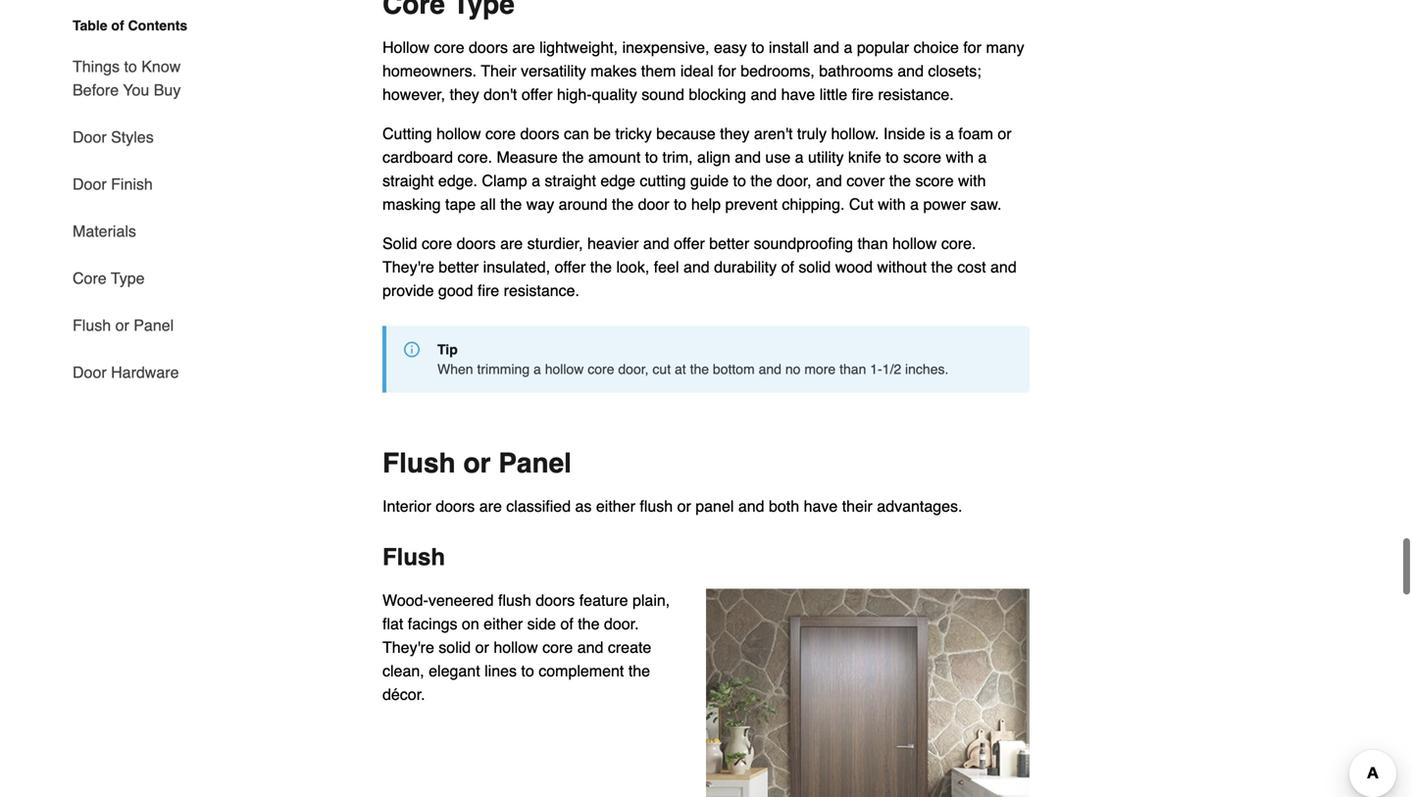 Task type: locate. For each thing, give the bounding box(es) containing it.
with up saw.
[[958, 172, 986, 190]]

2 door from the top
[[73, 175, 107, 193]]

than up wood on the right top of the page
[[858, 234, 888, 252]]

0 vertical spatial solid
[[799, 258, 831, 276]]

a bathroom with white vanities, a stone wall and an oak flush door. image
[[706, 589, 1030, 797]]

core. up cost
[[941, 234, 976, 252]]

doors up their
[[469, 38, 508, 56]]

have down "bedrooms,"
[[781, 85, 815, 103]]

with down foam
[[946, 148, 974, 166]]

0 horizontal spatial flush or panel
[[73, 316, 174, 334]]

and inside tip when trimming a hollow core door, cut at the bottom and no more than 1-1/2 inches.
[[759, 361, 782, 377]]

trimming
[[477, 361, 530, 377]]

aren't
[[754, 124, 793, 143]]

and down utility
[[816, 172, 842, 190]]

1 horizontal spatial core.
[[941, 234, 976, 252]]

flush or panel up door hardware link on the top of the page
[[73, 316, 174, 334]]

solid
[[383, 234, 417, 252]]

they're up clean,
[[383, 638, 434, 657]]

1 vertical spatial either
[[484, 615, 523, 633]]

door, down 'use'
[[777, 172, 812, 190]]

0 vertical spatial door,
[[777, 172, 812, 190]]

0 vertical spatial than
[[858, 234, 888, 252]]

0 horizontal spatial solid
[[439, 638, 471, 657]]

or right foam
[[998, 124, 1012, 143]]

durability
[[714, 258, 777, 276]]

to down inside at the right of page
[[886, 148, 899, 166]]

0 vertical spatial either
[[596, 497, 636, 515]]

1 horizontal spatial panel
[[498, 448, 572, 479]]

they inside hollow core doors are lightweight, inexpensive, easy to install and a popular choice for many homeowners. their versatility makes them ideal for bedrooms, bathrooms and closets; however, they don't offer high-quality sound blocking and have little fire resistance.
[[450, 85, 479, 103]]

of right side
[[561, 615, 574, 633]]

panel up classified
[[498, 448, 572, 479]]

1 horizontal spatial either
[[596, 497, 636, 515]]

prevent
[[725, 195, 778, 213]]

1 horizontal spatial door,
[[777, 172, 812, 190]]

flush down core on the left top of the page
[[73, 316, 111, 334]]

core. inside cutting hollow core doors can be tricky because they aren't truly hollow. inside is a foam or cardboard core. measure the amount to trim, align and use a utility knife to score with a straight edge. clamp a straight edge cutting guide to the door, and cover the score with masking tape all the way around the door to help prevent chipping. cut with a power saw.
[[458, 148, 492, 166]]

door finish link
[[73, 161, 153, 208]]

sound
[[642, 85, 685, 103]]

0 horizontal spatial they
[[450, 85, 479, 103]]

resistance.
[[878, 85, 954, 103], [504, 281, 580, 300]]

table of contents element
[[57, 16, 204, 385]]

with right cut
[[878, 195, 906, 213]]

0 vertical spatial flush or panel
[[73, 316, 174, 334]]

tricky
[[615, 124, 652, 143]]

0 vertical spatial they're
[[383, 258, 434, 276]]

the down feature
[[578, 615, 600, 633]]

heavier
[[588, 234, 639, 252]]

1 vertical spatial flush
[[383, 448, 456, 479]]

0 vertical spatial have
[[781, 85, 815, 103]]

either right on in the left of the page
[[484, 615, 523, 633]]

1 vertical spatial flush
[[498, 591, 531, 609]]

panel inside table of contents element
[[134, 316, 174, 334]]

straight
[[383, 172, 434, 190], [545, 172, 596, 190]]

hollow up lines
[[494, 638, 538, 657]]

0 vertical spatial they
[[450, 85, 479, 103]]

the right the at
[[690, 361, 709, 377]]

flush
[[73, 316, 111, 334], [383, 448, 456, 479], [383, 544, 445, 571]]

1 vertical spatial resistance.
[[504, 281, 580, 300]]

0 vertical spatial door
[[73, 128, 107, 146]]

to up "cutting"
[[645, 148, 658, 166]]

fire right good
[[478, 281, 499, 300]]

good
[[438, 281, 473, 300]]

align
[[697, 148, 731, 166]]

are inside hollow core doors are lightweight, inexpensive, easy to install and a popular choice for many homeowners. their versatility makes them ideal for bedrooms, bathrooms and closets; however, they don't offer high-quality sound blocking and have little fire resistance.
[[513, 38, 535, 56]]

they
[[450, 85, 479, 103], [720, 124, 750, 143]]

to inside hollow core doors are lightweight, inexpensive, easy to install and a popular choice for many homeowners. their versatility makes them ideal for bedrooms, bathrooms and closets; however, they don't offer high-quality sound blocking and have little fire resistance.
[[752, 38, 765, 56]]

0 vertical spatial fire
[[852, 85, 874, 103]]

core right solid
[[422, 234, 452, 252]]

masking
[[383, 195, 441, 213]]

hollow inside tip when trimming a hollow core door, cut at the bottom and no more than 1-1/2 inches.
[[545, 361, 584, 377]]

hollow up edge.
[[437, 124, 481, 143]]

of
[[111, 18, 124, 33], [781, 258, 794, 276], [561, 615, 574, 633]]

provide
[[383, 281, 434, 300]]

core. up edge.
[[458, 148, 492, 166]]

inches.
[[905, 361, 949, 377]]

0 vertical spatial are
[[513, 38, 535, 56]]

door left finish
[[73, 175, 107, 193]]

cut
[[849, 195, 874, 213]]

1 vertical spatial offer
[[674, 234, 705, 252]]

offer
[[522, 85, 553, 103], [674, 234, 705, 252], [555, 258, 586, 276]]

1 vertical spatial than
[[840, 361, 866, 377]]

doors up side
[[536, 591, 575, 609]]

of down soundproofing
[[781, 258, 794, 276]]

core down side
[[543, 638, 573, 657]]

than left 1-
[[840, 361, 866, 377]]

0 vertical spatial flush
[[73, 316, 111, 334]]

the left cost
[[931, 258, 953, 276]]

core inside tip when trimming a hollow core door, cut at the bottom and no more than 1-1/2 inches.
[[588, 361, 615, 377]]

both
[[769, 497, 800, 515]]

core left cut
[[588, 361, 615, 377]]

resistance. down insulated,
[[504, 281, 580, 300]]

door inside "link"
[[73, 175, 107, 193]]

door, left cut
[[618, 361, 649, 377]]

1 vertical spatial with
[[958, 172, 986, 190]]

flush or panel up classified
[[383, 448, 572, 479]]

1 horizontal spatial flush or panel
[[383, 448, 572, 479]]

solid up the elegant in the bottom left of the page
[[439, 638, 471, 657]]

offer down sturdier,
[[555, 258, 586, 276]]

0 vertical spatial of
[[111, 18, 124, 33]]

1 horizontal spatial fire
[[852, 85, 874, 103]]

0 horizontal spatial better
[[439, 258, 479, 276]]

finish
[[111, 175, 153, 193]]

door, inside tip when trimming a hollow core door, cut at the bottom and no more than 1-1/2 inches.
[[618, 361, 649, 377]]

1 they're from the top
[[383, 258, 434, 276]]

insulated,
[[483, 258, 550, 276]]

type
[[111, 269, 145, 287]]

1 horizontal spatial straight
[[545, 172, 596, 190]]

or left panel
[[677, 497, 691, 515]]

are left classified
[[479, 497, 502, 515]]

have
[[781, 85, 815, 103], [804, 497, 838, 515]]

2 horizontal spatial offer
[[674, 234, 705, 252]]

the right all
[[500, 195, 522, 213]]

1 vertical spatial of
[[781, 258, 794, 276]]

have left their
[[804, 497, 838, 515]]

doors inside cutting hollow core doors can be tricky because they aren't truly hollow. inside is a foam or cardboard core. measure the amount to trim, align and use a utility knife to score with a straight edge. clamp a straight edge cutting guide to the door, and cover the score with masking tape all the way around the door to help prevent chipping. cut with a power saw.
[[520, 124, 560, 143]]

door left hardware
[[73, 363, 107, 382]]

they're inside solid core doors are sturdier, heavier and offer better soundproofing than hollow core. they're better insulated, offer the look, feel and durability of solid wood without the cost and provide good fire resistance.
[[383, 258, 434, 276]]

than inside tip when trimming a hollow core door, cut at the bottom and no more than 1-1/2 inches.
[[840, 361, 866, 377]]

bedrooms,
[[741, 62, 815, 80]]

or inside cutting hollow core doors can be tricky because they aren't truly hollow. inside is a foam or cardboard core. measure the amount to trim, align and use a utility knife to score with a straight edge. clamp a straight edge cutting guide to the door, and cover the score with masking tape all the way around the door to help prevent chipping. cut with a power saw.
[[998, 124, 1012, 143]]

they up align
[[720, 124, 750, 143]]

to right easy
[[752, 38, 765, 56]]

1 vertical spatial flush or panel
[[383, 448, 572, 479]]

are for lightweight,
[[513, 38, 535, 56]]

the inside tip when trimming a hollow core door, cut at the bottom and no more than 1-1/2 inches.
[[690, 361, 709, 377]]

0 horizontal spatial panel
[[134, 316, 174, 334]]

1 horizontal spatial resistance.
[[878, 85, 954, 103]]

door left "styles"
[[73, 128, 107, 146]]

core
[[73, 269, 107, 287]]

0 horizontal spatial fire
[[478, 281, 499, 300]]

core inside wood-veneered flush doors feature plain, flat facings on either side of the door. they're solid or hollow core and create clean, elegant lines to complement the décor.
[[543, 638, 573, 657]]

1 vertical spatial they're
[[383, 638, 434, 657]]

doors right interior at the left bottom of page
[[436, 497, 475, 515]]

interior
[[383, 497, 431, 515]]

0 horizontal spatial offer
[[522, 85, 553, 103]]

they left don't
[[450, 85, 479, 103]]

3 door from the top
[[73, 363, 107, 382]]

1 vertical spatial door
[[73, 175, 107, 193]]

fire down "bathrooms"
[[852, 85, 874, 103]]

panel
[[134, 316, 174, 334], [498, 448, 572, 479]]

better up good
[[439, 258, 479, 276]]

create
[[608, 638, 652, 657]]

score up the power
[[916, 172, 954, 190]]

1 door from the top
[[73, 128, 107, 146]]

door hardware link
[[73, 349, 179, 385]]

0 vertical spatial core.
[[458, 148, 492, 166]]

hollow right the trimming
[[545, 361, 584, 377]]

to right lines
[[521, 662, 534, 680]]

panel up hardware
[[134, 316, 174, 334]]

1 horizontal spatial they
[[720, 124, 750, 143]]

and right cost
[[991, 258, 1017, 276]]

1 vertical spatial score
[[916, 172, 954, 190]]

doors inside wood-veneered flush doors feature plain, flat facings on either side of the door. they're solid or hollow core and create clean, elegant lines to complement the décor.
[[536, 591, 575, 609]]

are up insulated,
[[500, 234, 523, 252]]

door styles
[[73, 128, 154, 146]]

or down when
[[463, 448, 491, 479]]

1/2
[[882, 361, 902, 377]]

and left "no"
[[759, 361, 782, 377]]

wood
[[835, 258, 873, 276]]

cutting hollow core doors can be tricky because they aren't truly hollow. inside is a foam or cardboard core. measure the amount to trim, align and use a utility knife to score with a straight edge. clamp a straight edge cutting guide to the door, and cover the score with masking tape all the way around the door to help prevent chipping. cut with a power saw.
[[383, 124, 1012, 213]]

than
[[858, 234, 888, 252], [840, 361, 866, 377]]

core.
[[458, 148, 492, 166], [941, 234, 976, 252]]

2 they're from the top
[[383, 638, 434, 657]]

versatility
[[521, 62, 586, 80]]

hollow
[[437, 124, 481, 143], [893, 234, 937, 252], [545, 361, 584, 377], [494, 638, 538, 657]]

veneered
[[428, 591, 494, 609]]

are up their
[[513, 38, 535, 56]]

0 horizontal spatial core.
[[458, 148, 492, 166]]

they're
[[383, 258, 434, 276], [383, 638, 434, 657]]

1 vertical spatial are
[[500, 234, 523, 252]]

around
[[559, 195, 608, 213]]

for down easy
[[718, 62, 736, 80]]

core inside hollow core doors are lightweight, inexpensive, easy to install and a popular choice for many homeowners. their versatility makes them ideal for bedrooms, bathrooms and closets; however, they don't offer high-quality sound blocking and have little fire resistance.
[[434, 38, 465, 56]]

with
[[946, 148, 974, 166], [958, 172, 986, 190], [878, 195, 906, 213]]

core up homeowners.
[[434, 38, 465, 56]]

door for door hardware
[[73, 363, 107, 382]]

offer down "versatility"
[[522, 85, 553, 103]]

0 vertical spatial offer
[[522, 85, 553, 103]]

doors inside hollow core doors are lightweight, inexpensive, easy to install and a popular choice for many homeowners. their versatility makes them ideal for bedrooms, bathrooms and closets; however, they don't offer high-quality sound blocking and have little fire resistance.
[[469, 38, 508, 56]]

1 vertical spatial solid
[[439, 638, 471, 657]]

core type
[[73, 269, 145, 287]]

flush or panel link
[[73, 302, 174, 349]]

1 horizontal spatial offer
[[555, 258, 586, 276]]

0 vertical spatial resistance.
[[878, 85, 954, 103]]

at
[[675, 361, 686, 377]]

1 horizontal spatial of
[[561, 615, 574, 633]]

can
[[564, 124, 589, 143]]

of right the table
[[111, 18, 124, 33]]

décor.
[[383, 685, 425, 704]]

them
[[641, 62, 676, 80]]

little
[[820, 85, 848, 103]]

resistance. inside solid core doors are sturdier, heavier and offer better soundproofing than hollow core. they're better insulated, offer the look, feel and durability of solid wood without the cost and provide good fire resistance.
[[504, 281, 580, 300]]

2 vertical spatial of
[[561, 615, 574, 633]]

use
[[766, 148, 791, 166]]

0 horizontal spatial door,
[[618, 361, 649, 377]]

they inside cutting hollow core doors can be tricky because they aren't truly hollow. inside is a foam or cardboard core. measure the amount to trim, align and use a utility knife to score with a straight edge. clamp a straight edge cutting guide to the door, and cover the score with masking tape all the way around the door to help prevent chipping. cut with a power saw.
[[720, 124, 750, 143]]

a up "bathrooms"
[[844, 38, 853, 56]]

0 vertical spatial panel
[[134, 316, 174, 334]]

core up measure
[[485, 124, 516, 143]]

their
[[481, 62, 517, 80]]

cardboard
[[383, 148, 453, 166]]

facings
[[408, 615, 458, 633]]

flush up side
[[498, 591, 531, 609]]

solid down soundproofing
[[799, 258, 831, 276]]

straight up masking
[[383, 172, 434, 190]]

door
[[73, 128, 107, 146], [73, 175, 107, 193], [73, 363, 107, 382]]

0 horizontal spatial either
[[484, 615, 523, 633]]

the down the heavier
[[590, 258, 612, 276]]

makes
[[591, 62, 637, 80]]

than inside solid core doors are sturdier, heavier and offer better soundproofing than hollow core. they're better insulated, offer the look, feel and durability of solid wood without the cost and provide good fire resistance.
[[858, 234, 888, 252]]

things
[[73, 57, 120, 76]]

they're up provide
[[383, 258, 434, 276]]

2 vertical spatial door
[[73, 363, 107, 382]]

flush up wood-
[[383, 544, 445, 571]]

more
[[805, 361, 836, 377]]

and up 'complement'
[[577, 638, 604, 657]]

1 vertical spatial door,
[[618, 361, 649, 377]]

1 vertical spatial have
[[804, 497, 838, 515]]

0 horizontal spatial flush
[[498, 591, 531, 609]]

bathrooms
[[819, 62, 893, 80]]

flush inside table of contents element
[[73, 316, 111, 334]]

are inside solid core doors are sturdier, heavier and offer better soundproofing than hollow core. they're better insulated, offer the look, feel and durability of solid wood without the cost and provide good fire resistance.
[[500, 234, 523, 252]]

before
[[73, 81, 119, 99]]

to up you
[[124, 57, 137, 76]]

straight up around
[[545, 172, 596, 190]]

1 horizontal spatial flush
[[640, 497, 673, 515]]

1 horizontal spatial better
[[709, 234, 750, 252]]

or inside wood-veneered flush doors feature plain, flat facings on either side of the door. they're solid or hollow core and create clean, elegant lines to complement the décor.
[[475, 638, 489, 657]]

or
[[998, 124, 1012, 143], [115, 316, 129, 334], [463, 448, 491, 479], [677, 497, 691, 515], [475, 638, 489, 657]]

core type link
[[73, 255, 145, 302]]

core inside cutting hollow core doors can be tricky because they aren't truly hollow. inside is a foam or cardboard core. measure the amount to trim, align and use a utility knife to score with a straight edge. clamp a straight edge cutting guide to the door, and cover the score with masking tape all the way around the door to help prevent chipping. cut with a power saw.
[[485, 124, 516, 143]]

1 horizontal spatial solid
[[799, 258, 831, 276]]

styles
[[111, 128, 154, 146]]

0 horizontal spatial straight
[[383, 172, 434, 190]]

doors up measure
[[520, 124, 560, 143]]

and left both
[[738, 497, 765, 515]]

a right the trimming
[[534, 361, 541, 377]]

2 vertical spatial offer
[[555, 258, 586, 276]]

high-
[[557, 85, 592, 103]]

doors inside solid core doors are sturdier, heavier and offer better soundproofing than hollow core. they're better insulated, offer the look, feel and durability of solid wood without the cost and provide good fire resistance.
[[457, 234, 496, 252]]

1 vertical spatial for
[[718, 62, 736, 80]]

flush left panel
[[640, 497, 673, 515]]

resistance. up inside at the right of page
[[878, 85, 954, 103]]

2 horizontal spatial of
[[781, 258, 794, 276]]

solid inside wood-veneered flush doors feature plain, flat facings on either side of the door. they're solid or hollow core and create clean, elegant lines to complement the décor.
[[439, 638, 471, 657]]

or down on in the left of the page
[[475, 638, 489, 657]]

either right as
[[596, 497, 636, 515]]

better up durability
[[709, 234, 750, 252]]

1 vertical spatial fire
[[478, 281, 499, 300]]

door for door styles
[[73, 128, 107, 146]]

0 vertical spatial for
[[964, 38, 982, 56]]

to inside 'things to know before you buy'
[[124, 57, 137, 76]]

0 horizontal spatial of
[[111, 18, 124, 33]]

1 vertical spatial core.
[[941, 234, 976, 252]]

1 vertical spatial they
[[720, 124, 750, 143]]

flush up interior at the left bottom of page
[[383, 448, 456, 479]]

offer inside hollow core doors are lightweight, inexpensive, easy to install and a popular choice for many homeowners. their versatility makes them ideal for bedrooms, bathrooms and closets; however, they don't offer high-quality sound blocking and have little fire resistance.
[[522, 85, 553, 103]]

0 vertical spatial flush
[[640, 497, 673, 515]]

offer up feel
[[674, 234, 705, 252]]

score down the is
[[903, 148, 942, 166]]

a
[[844, 38, 853, 56], [946, 124, 954, 143], [795, 148, 804, 166], [978, 148, 987, 166], [532, 172, 540, 190], [910, 195, 919, 213], [534, 361, 541, 377]]

the down edge
[[612, 195, 634, 213]]

on
[[462, 615, 479, 633]]

2 vertical spatial are
[[479, 497, 502, 515]]

2 vertical spatial flush
[[383, 544, 445, 571]]

hollow up without
[[893, 234, 937, 252]]

0 vertical spatial better
[[709, 234, 750, 252]]

classified
[[506, 497, 571, 515]]

flush or panel inside table of contents element
[[73, 316, 174, 334]]

cover
[[847, 172, 885, 190]]

0 horizontal spatial resistance.
[[504, 281, 580, 300]]

don't
[[484, 85, 517, 103]]



Task type: vqa. For each thing, say whether or not it's contained in the screenshot.
Door related to Door Hardware
yes



Task type: describe. For each thing, give the bounding box(es) containing it.
0 vertical spatial score
[[903, 148, 942, 166]]

advantages.
[[877, 497, 963, 515]]

to left help
[[674, 195, 687, 213]]

measure
[[497, 148, 558, 166]]

a left the power
[[910, 195, 919, 213]]

without
[[877, 258, 927, 276]]

1 horizontal spatial for
[[964, 38, 982, 56]]

fire inside hollow core doors are lightweight, inexpensive, easy to install and a popular choice for many homeowners. their versatility makes them ideal for bedrooms, bathrooms and closets; however, they don't offer high-quality sound blocking and have little fire resistance.
[[852, 85, 874, 103]]

the down can
[[562, 148, 584, 166]]

easy
[[714, 38, 747, 56]]

core inside solid core doors are sturdier, heavier and offer better soundproofing than hollow core. they're better insulated, offer the look, feel and durability of solid wood without the cost and provide good fire resistance.
[[422, 234, 452, 252]]

cutting
[[383, 124, 432, 143]]

things to know before you buy link
[[73, 43, 204, 114]]

and right feel
[[684, 258, 710, 276]]

hardware
[[111, 363, 179, 382]]

solid inside solid core doors are sturdier, heavier and offer better soundproofing than hollow core. they're better insulated, offer the look, feel and durability of solid wood without the cost and provide good fire resistance.
[[799, 258, 831, 276]]

hollow.
[[831, 124, 879, 143]]

cutting
[[640, 172, 686, 190]]

flat
[[383, 615, 403, 633]]

know
[[141, 57, 181, 76]]

soundproofing
[[754, 234, 853, 252]]

to inside wood-veneered flush doors feature plain, flat facings on either side of the door. they're solid or hollow core and create clean, elegant lines to complement the décor.
[[521, 662, 534, 680]]

a inside hollow core doors are lightweight, inexpensive, easy to install and a popular choice for many homeowners. their versatility makes them ideal for bedrooms, bathrooms and closets; however, they don't offer high-quality sound blocking and have little fire resistance.
[[844, 38, 853, 56]]

a inside tip when trimming a hollow core door, cut at the bottom and no more than 1-1/2 inches.
[[534, 361, 541, 377]]

way
[[526, 195, 554, 213]]

door finish
[[73, 175, 153, 193]]

things to know before you buy
[[73, 57, 181, 99]]

feature
[[579, 591, 628, 609]]

as
[[575, 497, 592, 515]]

when
[[437, 361, 473, 377]]

tape
[[445, 195, 476, 213]]

choice
[[914, 38, 959, 56]]

of inside wood-veneered flush doors feature plain, flat facings on either side of the door. they're solid or hollow core and create clean, elegant lines to complement the décor.
[[561, 615, 574, 633]]

1 vertical spatial better
[[439, 258, 479, 276]]

they're inside wood-veneered flush doors feature plain, flat facings on either side of the door. they're solid or hollow core and create clean, elegant lines to complement the décor.
[[383, 638, 434, 657]]

lines
[[485, 662, 517, 680]]

1 straight from the left
[[383, 172, 434, 190]]

materials
[[73, 222, 136, 240]]

edge.
[[438, 172, 478, 190]]

cost
[[958, 258, 986, 276]]

panel
[[696, 497, 734, 515]]

and down "bedrooms,"
[[751, 85, 777, 103]]

complement
[[539, 662, 624, 680]]

2 vertical spatial with
[[878, 195, 906, 213]]

trim,
[[663, 148, 693, 166]]

a up way
[[532, 172, 540, 190]]

0 horizontal spatial for
[[718, 62, 736, 80]]

closets;
[[928, 62, 982, 80]]

to up prevent
[[733, 172, 746, 190]]

door, inside cutting hollow core doors can be tricky because they aren't truly hollow. inside is a foam or cardboard core. measure the amount to trim, align and use a utility knife to score with a straight edge. clamp a straight edge cutting guide to the door, and cover the score with masking tape all the way around the door to help prevent chipping. cut with a power saw.
[[777, 172, 812, 190]]

solid core doors are sturdier, heavier and offer better soundproofing than hollow core. they're better insulated, offer the look, feel and durability of solid wood without the cost and provide good fire resistance.
[[383, 234, 1017, 300]]

clamp
[[482, 172, 527, 190]]

tip when trimming a hollow core door, cut at the bottom and no more than 1-1/2 inches.
[[437, 342, 949, 377]]

and up feel
[[643, 234, 670, 252]]

and inside wood-veneered flush doors feature plain, flat facings on either side of the door. they're solid or hollow core and create clean, elegant lines to complement the décor.
[[577, 638, 604, 657]]

utility
[[808, 148, 844, 166]]

of inside solid core doors are sturdier, heavier and offer better soundproofing than hollow core. they're better insulated, offer the look, feel and durability of solid wood without the cost and provide good fire resistance.
[[781, 258, 794, 276]]

and right install
[[813, 38, 840, 56]]

no
[[786, 361, 801, 377]]

and down choice
[[898, 62, 924, 80]]

hollow inside cutting hollow core doors can be tricky because they aren't truly hollow. inside is a foam or cardboard core. measure the amount to trim, align and use a utility knife to score with a straight edge. clamp a straight edge cutting guide to the door, and cover the score with masking tape all the way around the door to help prevent chipping. cut with a power saw.
[[437, 124, 481, 143]]

are for sturdier,
[[500, 234, 523, 252]]

the down create
[[629, 662, 650, 680]]

many
[[986, 38, 1025, 56]]

0 vertical spatial with
[[946, 148, 974, 166]]

foam
[[959, 124, 994, 143]]

1-
[[870, 361, 882, 377]]

fire inside solid core doors are sturdier, heavier and offer better soundproofing than hollow core. they're better insulated, offer the look, feel and durability of solid wood without the cost and provide good fire resistance.
[[478, 281, 499, 300]]

and left 'use'
[[735, 148, 761, 166]]

a right 'use'
[[795, 148, 804, 166]]

core. inside solid core doors are sturdier, heavier and offer better soundproofing than hollow core. they're better insulated, offer the look, feel and durability of solid wood without the cost and provide good fire resistance.
[[941, 234, 976, 252]]

resistance. inside hollow core doors are lightweight, inexpensive, easy to install and a popular choice for many homeowners. their versatility makes them ideal for bedrooms, bathrooms and closets; however, they don't offer high-quality sound blocking and have little fire resistance.
[[878, 85, 954, 103]]

sturdier,
[[527, 234, 583, 252]]

be
[[594, 124, 611, 143]]

power
[[923, 195, 966, 213]]

door for door finish
[[73, 175, 107, 193]]

hollow inside wood-veneered flush doors feature plain, flat facings on either side of the door. they're solid or hollow core and create clean, elegant lines to complement the décor.
[[494, 638, 538, 657]]

wood-veneered flush doors feature plain, flat facings on either side of the door. they're solid or hollow core and create clean, elegant lines to complement the décor.
[[383, 591, 670, 704]]

table
[[73, 18, 107, 33]]

the right cover
[[889, 172, 911, 190]]

hollow
[[383, 38, 430, 56]]

you
[[123, 81, 149, 99]]

their
[[842, 497, 873, 515]]

plain,
[[633, 591, 670, 609]]

have inside hollow core doors are lightweight, inexpensive, easy to install and a popular choice for many homeowners. their versatility makes them ideal for bedrooms, bathrooms and closets; however, they don't offer high-quality sound blocking and have little fire resistance.
[[781, 85, 815, 103]]

inside
[[884, 124, 926, 143]]

2 straight from the left
[[545, 172, 596, 190]]

either inside wood-veneered flush doors feature plain, flat facings on either side of the door. they're solid or hollow core and create clean, elegant lines to complement the décor.
[[484, 615, 523, 633]]

hollow inside solid core doors are sturdier, heavier and offer better soundproofing than hollow core. they're better insulated, offer the look, feel and durability of solid wood without the cost and provide good fire resistance.
[[893, 234, 937, 252]]

the up prevent
[[751, 172, 773, 190]]

door styles link
[[73, 114, 154, 161]]

lightweight,
[[540, 38, 618, 56]]

however,
[[383, 85, 445, 103]]

knife
[[848, 148, 882, 166]]

1 vertical spatial panel
[[498, 448, 572, 479]]

info image
[[404, 342, 420, 357]]

materials link
[[73, 208, 136, 255]]

hollow core doors are lightweight, inexpensive, easy to install and a popular choice for many homeowners. their versatility makes them ideal for bedrooms, bathrooms and closets; however, they don't offer high-quality sound blocking and have little fire resistance.
[[383, 38, 1025, 103]]

chipping.
[[782, 195, 845, 213]]

feel
[[654, 258, 679, 276]]

side
[[527, 615, 556, 633]]

guide
[[690, 172, 729, 190]]

quality
[[592, 85, 637, 103]]

interior doors are classified as either flush or panel and both have their advantages.
[[383, 497, 963, 515]]

a down foam
[[978, 148, 987, 166]]

help
[[691, 195, 721, 213]]

wood-
[[383, 591, 428, 609]]

elegant
[[429, 662, 480, 680]]

a right the is
[[946, 124, 954, 143]]

buy
[[154, 81, 181, 99]]

edge
[[601, 172, 636, 190]]

popular
[[857, 38, 909, 56]]

flush inside wood-veneered flush doors feature plain, flat facings on either side of the door. they're solid or hollow core and create clean, elegant lines to complement the décor.
[[498, 591, 531, 609]]

amount
[[588, 148, 641, 166]]

contents
[[128, 18, 188, 33]]

tip
[[437, 342, 458, 357]]

cut
[[653, 361, 671, 377]]

all
[[480, 195, 496, 213]]

door hardware
[[73, 363, 179, 382]]

or inside table of contents element
[[115, 316, 129, 334]]



